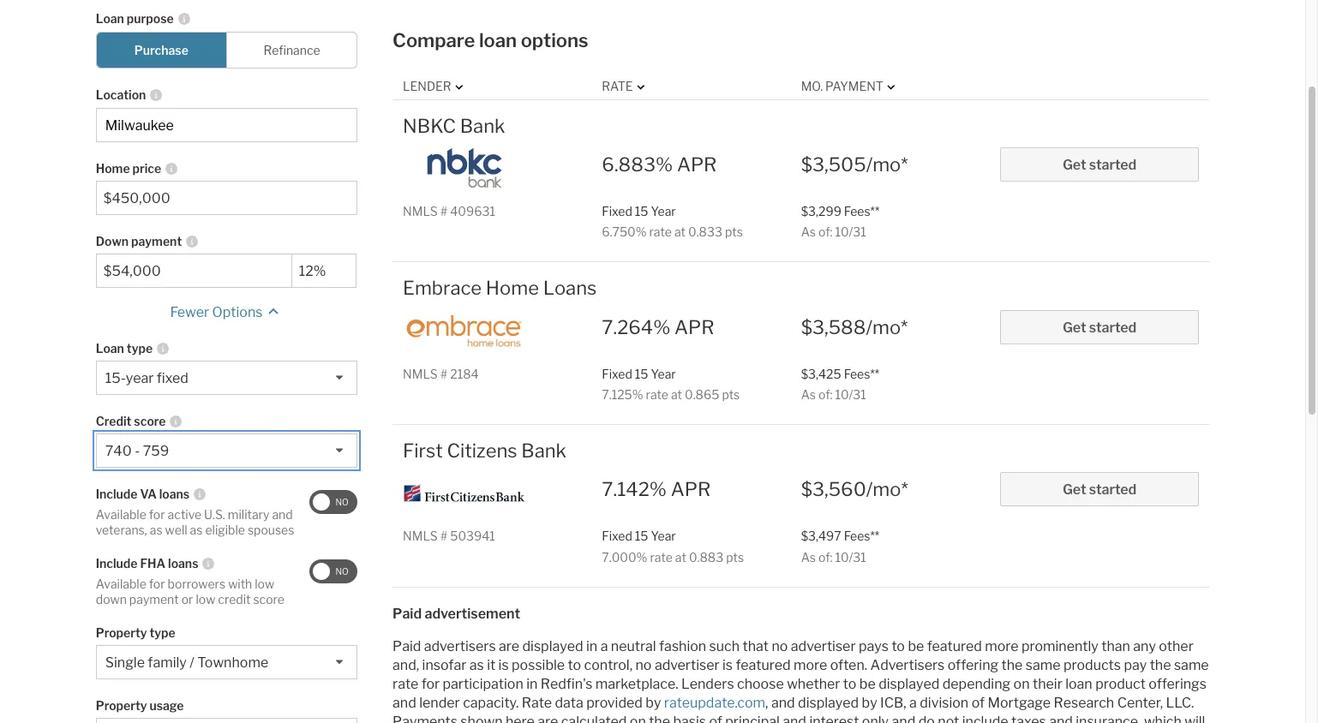 Task type: vqa. For each thing, say whether or not it's contained in the screenshot.
second Include from the top of the page
yes



Task type: describe. For each thing, give the bounding box(es) containing it.
/
[[190, 655, 194, 671]]

whether
[[787, 676, 840, 692]]

0 horizontal spatial home
[[96, 161, 130, 176]]

include for include fha loans
[[96, 556, 138, 571]]

insofar
[[422, 657, 467, 673]]

price
[[132, 161, 161, 176]]

first citizens bank
[[403, 440, 567, 462]]

fixed 15 year 7.125 % rate at 0.865 pts
[[602, 366, 740, 402]]

and down the icb,
[[892, 714, 916, 723]]

purchase
[[134, 43, 188, 58]]

taxes
[[1011, 714, 1046, 723]]

at for 6.883
[[674, 225, 686, 239]]

include fha loans
[[96, 556, 198, 571]]

% up fixed 15 year 7.000 % rate at 0.883 pts
[[649, 478, 667, 501]]

on inside , and displayed by icb, a division of mortgage research center, llc. payments shown here are calculated on the basis of principal and interest only and do not include taxes and insurance, which wil
[[630, 714, 646, 723]]

type for year
[[127, 341, 153, 356]]

0 horizontal spatial no
[[636, 657, 652, 673]]

available for payment
[[96, 577, 146, 592]]

0 vertical spatial no
[[772, 638, 788, 655]]

nmls for first citizens bank
[[403, 529, 438, 544]]

# for nbkc
[[440, 204, 448, 218]]

a for icb,
[[909, 695, 917, 711]]

active
[[168, 508, 201, 522]]

1 vertical spatial in
[[526, 676, 538, 692]]

participation
[[443, 676, 523, 692]]

$3,425
[[801, 366, 841, 381]]

capacity.
[[463, 695, 519, 711]]

rateupdate.com link
[[664, 695, 765, 711]]

Purchase radio
[[96, 32, 227, 69]]

townhome
[[197, 655, 268, 671]]

their
[[1033, 676, 1063, 692]]

get for $3,505 /mo*
[[1063, 157, 1086, 173]]

eligible
[[205, 523, 245, 537]]

7.142 % apr
[[602, 478, 711, 501]]

0 vertical spatial payment
[[131, 234, 182, 249]]

2 vertical spatial to
[[843, 676, 857, 692]]

lender
[[403, 79, 451, 94]]

property usage element
[[96, 688, 349, 718]]

loan for loan purpose
[[96, 11, 124, 26]]

as inside paid advertisers are displayed in a neutral fashion such that no advertiser pays to be featured more prominently than any other and, insofar as it is possible to control, no advertiser is featured more often. advertisers offering the same products pay the same rate for participation in redfin's marketplace. lenders choose whether to be displayed depending on their loan product offerings and lender capacity. rate data provided by
[[469, 657, 484, 673]]

mortgage
[[988, 695, 1051, 711]]

a for in
[[600, 638, 608, 655]]

available for borrowers with low down payment or low credit score
[[96, 577, 284, 607]]

fha
[[140, 556, 166, 571]]

1 horizontal spatial of
[[972, 695, 985, 711]]

0.865
[[685, 387, 719, 402]]

paid advertisers are displayed in a neutral fashion such that no advertiser pays to be featured more prominently than any other and, insofar as it is possible to control, no advertiser is featured more often. advertisers offering the same products pay the same rate for participation in redfin's marketplace. lenders choose whether to be displayed depending on their loan product offerings and lender capacity. rate data provided by
[[393, 638, 1209, 711]]

mo. payment
[[801, 79, 884, 94]]

0 horizontal spatial displayed
[[522, 638, 583, 655]]

borrowers
[[168, 577, 226, 592]]

calculated
[[561, 714, 627, 723]]

2184
[[450, 366, 479, 381]]

rate for 7.142
[[650, 550, 673, 564]]

get started for $3,505 /mo*
[[1063, 157, 1136, 173]]

lenders
[[681, 676, 734, 692]]

Refinance radio
[[226, 32, 357, 69]]

nmls # 409631
[[403, 204, 495, 218]]

military
[[228, 508, 269, 522]]

$3,299
[[801, 204, 841, 218]]

$3,299 fees** as of: 10/31
[[801, 204, 880, 239]]

0 horizontal spatial loan
[[479, 29, 517, 52]]

15 for 6.883
[[635, 204, 648, 218]]

property usage
[[96, 699, 184, 713]]

6.883
[[602, 153, 656, 175]]

% up fixed 15 year 7.125 % rate at 0.865 pts
[[653, 316, 670, 338]]

options
[[212, 304, 263, 321]]

loans
[[543, 277, 597, 299]]

fashion
[[659, 638, 706, 655]]

0 horizontal spatial low
[[196, 592, 215, 607]]

mo. payment button
[[801, 78, 899, 95]]

single
[[105, 655, 145, 671]]

1 vertical spatial displayed
[[879, 676, 940, 692]]

or
[[181, 592, 193, 607]]

get started button for $3,560 /mo*
[[1000, 472, 1199, 507]]

1 vertical spatial be
[[859, 676, 876, 692]]

research
[[1054, 695, 1114, 711]]

year for 7.142
[[651, 529, 676, 544]]

0.833
[[688, 225, 722, 239]]

offering
[[948, 657, 999, 673]]

are inside , and displayed by icb, a division of mortgage research center, llc. payments shown here are calculated on the basis of principal and interest only and do not include taxes and insurance, which wil
[[538, 714, 558, 723]]

rate inside paid advertisers are displayed in a neutral fashion such that no advertiser pays to be featured more prominently than any other and, insofar as it is possible to control, no advertiser is featured more often. advertisers offering the same products pay the same rate for participation in redfin's marketplace. lenders choose whether to be displayed depending on their loan product offerings and lender capacity. rate data provided by
[[522, 695, 552, 711]]

include
[[962, 714, 1008, 723]]

Home price text field
[[103, 190, 350, 207]]

include for include va loans
[[96, 487, 138, 502]]

% inside the fixed 15 year 6.750 % rate at 0.833 pts
[[636, 225, 647, 239]]

rate for 6.883
[[649, 225, 672, 239]]

other
[[1159, 638, 1194, 655]]

loans for include va loans
[[159, 487, 190, 502]]

$3,425 fees** as of: 10/31
[[801, 366, 879, 402]]

10/31 for $3,588
[[835, 387, 866, 402]]

-
[[135, 443, 140, 460]]

nmls for embrace home loans
[[403, 366, 438, 381]]

1 horizontal spatial the
[[1001, 657, 1023, 673]]

get for $3,560 /mo*
[[1063, 482, 1086, 498]]

fewer
[[170, 304, 209, 321]]

such
[[709, 638, 740, 655]]

do
[[918, 714, 935, 723]]

loan purpose
[[96, 11, 174, 26]]

refinance
[[263, 43, 320, 58]]

loans for include fha loans
[[168, 556, 198, 571]]

center,
[[1117, 695, 1163, 711]]

fixed 15 year 6.750 % rate at 0.833 pts
[[602, 204, 743, 239]]

paid advertisement
[[393, 606, 520, 622]]

0.883
[[689, 550, 723, 564]]

# for first
[[440, 529, 448, 544]]

division
[[920, 695, 969, 711]]

fixed for 7.142
[[602, 529, 632, 544]]

purpose
[[127, 11, 174, 26]]

fixed for 6.883
[[602, 204, 632, 218]]

$3,560 /mo*
[[801, 478, 908, 501]]

started for $3,505 /mo*
[[1089, 157, 1136, 173]]

year
[[126, 370, 154, 387]]

payment inside available for borrowers with low down payment or low credit score
[[129, 592, 179, 607]]

0 vertical spatial more
[[985, 638, 1019, 655]]

with
[[228, 577, 252, 592]]

0 horizontal spatial more
[[794, 657, 827, 673]]

usage
[[150, 699, 184, 713]]

get started for $3,588 /mo*
[[1063, 319, 1136, 336]]

provided
[[586, 695, 643, 711]]

as for $3,560
[[801, 550, 816, 564]]

spouses
[[248, 523, 294, 537]]

409631
[[450, 204, 495, 218]]

0 vertical spatial featured
[[927, 638, 982, 655]]

rate inside button
[[602, 79, 633, 94]]

/mo* for $3,588
[[866, 316, 908, 338]]

0 horizontal spatial to
[[568, 657, 581, 673]]

1 horizontal spatial be
[[908, 638, 924, 655]]

that
[[743, 638, 769, 655]]

$3,497 fees** as of: 10/31
[[801, 529, 879, 564]]

2 horizontal spatial the
[[1150, 657, 1171, 673]]

15 for 7.142
[[635, 529, 648, 544]]

available for veterans,
[[96, 508, 146, 522]]

property type element
[[96, 616, 349, 646]]

$3,505 /mo*
[[801, 153, 908, 175]]

score inside available for borrowers with low down payment or low credit score
[[253, 592, 284, 607]]

possible
[[512, 657, 565, 673]]

1 vertical spatial bank
[[521, 440, 567, 462]]

as for $3,588
[[801, 387, 816, 402]]

1 horizontal spatial in
[[586, 638, 598, 655]]

1 horizontal spatial as
[[190, 523, 203, 537]]

0 horizontal spatial featured
[[736, 657, 791, 673]]

and down whether
[[783, 714, 806, 723]]

6.883 % apr
[[602, 153, 717, 175]]

home price
[[96, 161, 161, 176]]

1 down payment text field from the left
[[103, 263, 284, 280]]

option group containing purchase
[[96, 32, 357, 69]]

it
[[487, 657, 496, 673]]

than
[[1101, 638, 1130, 655]]

% inside fixed 15 year 7.000 % rate at 0.883 pts
[[636, 550, 647, 564]]

year for 7.264
[[651, 366, 676, 381]]

and right ,
[[771, 695, 795, 711]]

# for embrace
[[440, 366, 448, 381]]



Task type: locate. For each thing, give the bounding box(es) containing it.
2 # from the top
[[440, 366, 448, 381]]

fees** inside the $3,425 fees** as of: 10/31
[[844, 366, 879, 381]]

1 # from the top
[[440, 204, 448, 218]]

pts for 7.264 % apr
[[722, 387, 740, 402]]

of: inside $3,299 fees** as of: 10/31
[[818, 225, 833, 239]]

and inside paid advertisers are displayed in a neutral fashion such that no advertiser pays to be featured more prominently than any other and, insofar as it is possible to control, no advertiser is featured more often. advertisers offering the same products pay the same rate for participation in redfin's marketplace. lenders choose whether to be displayed depending on their loan product offerings and lender capacity. rate data provided by
[[393, 695, 416, 711]]

location
[[96, 88, 146, 102]]

loan inside paid advertisers are displayed in a neutral fashion such that no advertiser pays to be featured more prominently than any other and, insofar as it is possible to control, no advertiser is featured more often. advertisers offering the same products pay the same rate for participation in redfin's marketplace. lenders choose whether to be displayed depending on their loan product offerings and lender capacity. rate data provided by
[[1065, 676, 1092, 692]]

2 loan from the top
[[96, 341, 124, 356]]

1 horizontal spatial low
[[255, 577, 274, 592]]

2 15 from the top
[[635, 366, 648, 381]]

available inside available for borrowers with low down payment or low credit score
[[96, 577, 146, 592]]

10/31 inside $3,497 fees** as of: 10/31
[[835, 550, 866, 564]]

3 started from the top
[[1089, 482, 1136, 498]]

are inside paid advertisers are displayed in a neutral fashion such that no advertiser pays to be featured more prominently than any other and, insofar as it is possible to control, no advertiser is featured more often. advertisers offering the same products pay the same rate for participation in redfin's marketplace. lenders choose whether to be displayed depending on their loan product offerings and lender capacity. rate data provided by
[[499, 638, 519, 655]]

2 horizontal spatial to
[[892, 638, 905, 655]]

2 /mo* from the top
[[866, 316, 908, 338]]

pts inside fixed 15 year 7.125 % rate at 0.865 pts
[[722, 387, 740, 402]]

shown
[[461, 714, 503, 723]]

advertisement
[[425, 606, 520, 622]]

loan left purpose
[[96, 11, 124, 26]]

0 vertical spatial of
[[972, 695, 985, 711]]

of up include
[[972, 695, 985, 711]]

1 available from the top
[[96, 508, 146, 522]]

2 of: from the top
[[818, 387, 833, 402]]

2 vertical spatial fees**
[[844, 529, 879, 544]]

10/31 inside $3,299 fees** as of: 10/31
[[835, 225, 866, 239]]

credit
[[96, 414, 132, 429]]

State, City, County, ZIP search field
[[96, 108, 357, 142]]

2 vertical spatial nmls
[[403, 529, 438, 544]]

3 of: from the top
[[818, 550, 833, 564]]

1 horizontal spatial by
[[862, 695, 877, 711]]

/mo*
[[866, 153, 908, 175], [866, 316, 908, 338], [866, 478, 908, 501]]

as
[[801, 225, 816, 239], [801, 387, 816, 402], [801, 550, 816, 564]]

1 nmls from the top
[[403, 204, 438, 218]]

7.264
[[602, 316, 653, 338]]

family
[[148, 655, 187, 671]]

compare loan options
[[393, 29, 588, 52]]

fees** inside $3,299 fees** as of: 10/31
[[844, 204, 880, 218]]

10/31 inside the $3,425 fees** as of: 10/31
[[835, 387, 866, 402]]

1 vertical spatial of:
[[818, 387, 833, 402]]

at inside fixed 15 year 7.125 % rate at 0.865 pts
[[671, 387, 682, 402]]

are down data
[[538, 714, 558, 723]]

0 vertical spatial get
[[1063, 157, 1086, 173]]

the left basis
[[649, 714, 670, 723]]

control,
[[584, 657, 633, 673]]

1 fees** from the top
[[844, 204, 880, 218]]

0 vertical spatial as
[[801, 225, 816, 239]]

property up single
[[96, 626, 147, 640]]

rateupdate.com
[[664, 695, 765, 711]]

3 year from the top
[[651, 529, 676, 544]]

to down "often."
[[843, 676, 857, 692]]

nmls for nbkc bank
[[403, 204, 438, 218]]

3 nmls from the top
[[403, 529, 438, 544]]

15
[[635, 204, 648, 218], [635, 366, 648, 381], [635, 529, 648, 544]]

2 nmls from the top
[[403, 366, 438, 381]]

at inside fixed 15 year 7.000 % rate at 0.883 pts
[[675, 550, 686, 564]]

for for active
[[149, 508, 165, 522]]

type for family
[[150, 626, 175, 640]]

2 vertical spatial apr
[[671, 478, 711, 501]]

15 down 7.264
[[635, 366, 648, 381]]

rate inside fixed 15 year 7.000 % rate at 0.883 pts
[[650, 550, 673, 564]]

3 fees** from the top
[[844, 529, 879, 544]]

type up year
[[127, 341, 153, 356]]

1 horizontal spatial loan
[[1065, 676, 1092, 692]]

1 started from the top
[[1089, 157, 1136, 173]]

2 vertical spatial #
[[440, 529, 448, 544]]

property for property usage
[[96, 699, 147, 713]]

1 horizontal spatial bank
[[521, 440, 567, 462]]

3 get started button from the top
[[1000, 472, 1199, 507]]

featured up offering
[[927, 638, 982, 655]]

2 horizontal spatial displayed
[[879, 676, 940, 692]]

2 year from the top
[[651, 366, 676, 381]]

low down borrowers
[[196, 592, 215, 607]]

to up "advertisers"
[[892, 638, 905, 655]]

displayed up possible
[[522, 638, 583, 655]]

pts right 0.833
[[725, 225, 743, 239]]

for down fha at the left bottom
[[149, 577, 165, 592]]

1 get from the top
[[1063, 157, 1086, 173]]

choose
[[737, 676, 784, 692]]

nbkc
[[403, 114, 456, 137]]

10/31 for $3,560
[[835, 550, 866, 564]]

0 vertical spatial nmls
[[403, 204, 438, 218]]

fixed up 7.000
[[602, 529, 632, 544]]

1 property from the top
[[96, 626, 147, 640]]

by inside , and displayed by icb, a division of mortgage research center, llc. payments shown here are calculated on the basis of principal and interest only and do not include taxes and insurance, which wil
[[862, 695, 877, 711]]

down
[[96, 234, 129, 249]]

2 vertical spatial get
[[1063, 482, 1086, 498]]

1 vertical spatial pts
[[722, 387, 740, 402]]

1 horizontal spatial home
[[486, 277, 539, 299]]

a inside , and displayed by icb, a division of mortgage research center, llc. payments shown here are calculated on the basis of principal and interest only and do not include taxes and insurance, which wil
[[909, 695, 917, 711]]

1 vertical spatial year
[[651, 366, 676, 381]]

as down $3,299
[[801, 225, 816, 239]]

rate right 6.750
[[649, 225, 672, 239]]

score up 759
[[134, 414, 166, 429]]

1 vertical spatial of
[[709, 714, 722, 723]]

here
[[506, 714, 535, 723]]

1 vertical spatial featured
[[736, 657, 791, 673]]

fixed inside fixed 15 year 7.000 % rate at 0.883 pts
[[602, 529, 632, 544]]

a up control,
[[600, 638, 608, 655]]

2 vertical spatial fixed
[[602, 529, 632, 544]]

rate right '7.125'
[[646, 387, 668, 402]]

for inside paid advertisers are displayed in a neutral fashion such that no advertiser pays to be featured more prominently than any other and, insofar as it is possible to control, no advertiser is featured more often. advertisers offering the same products pay the same rate for participation in redfin's marketplace. lenders choose whether to be displayed depending on their loan product offerings and lender capacity. rate data provided by
[[421, 676, 440, 692]]

/mo* for $3,560
[[866, 478, 908, 501]]

year down 7.264 % apr
[[651, 366, 676, 381]]

lender button
[[403, 78, 467, 95]]

loan up 15-
[[96, 341, 124, 356]]

paid for paid advertisers are displayed in a neutral fashion such that no advertiser pays to be featured more prominently than any other and, insofar as it is possible to control, no advertiser is featured more often. advertisers offering the same products pay the same rate for participation in redfin's marketplace. lenders choose whether to be displayed depending on their loan product offerings and lender capacity. rate data provided by
[[393, 638, 421, 655]]

3 as from the top
[[801, 550, 816, 564]]

1 vertical spatial for
[[149, 577, 165, 592]]

fixed inside fixed 15 year 7.125 % rate at 0.865 pts
[[602, 366, 632, 381]]

veterans,
[[96, 523, 147, 537]]

no
[[772, 638, 788, 655], [636, 657, 652, 673]]

available
[[96, 508, 146, 522], [96, 577, 146, 592]]

on inside paid advertisers are displayed in a neutral fashion such that no advertiser pays to be featured more prominently than any other and, insofar as it is possible to control, no advertiser is featured more often. advertisers offering the same products pay the same rate for participation in redfin's marketplace. lenders choose whether to be displayed depending on their loan product offerings and lender capacity. rate data provided by
[[1014, 676, 1030, 692]]

15 inside the fixed 15 year 6.750 % rate at 0.833 pts
[[635, 204, 648, 218]]

paid for paid advertisement
[[393, 606, 422, 622]]

rate
[[649, 225, 672, 239], [646, 387, 668, 402], [650, 550, 673, 564], [393, 676, 418, 692]]

0 vertical spatial for
[[149, 508, 165, 522]]

fixed up '7.125'
[[602, 366, 632, 381]]

2 get from the top
[[1063, 319, 1086, 336]]

1 horizontal spatial displayed
[[798, 695, 859, 711]]

is right it
[[498, 657, 509, 673]]

a inside paid advertisers are displayed in a neutral fashion such that no advertiser pays to be featured more prominently than any other and, insofar as it is possible to control, no advertiser is featured more often. advertisers offering the same products pay the same rate for participation in redfin's marketplace. lenders choose whether to be displayed depending on their loan product offerings and lender capacity. rate data provided by
[[600, 638, 608, 655]]

for
[[149, 508, 165, 522], [149, 577, 165, 592], [421, 676, 440, 692]]

credit
[[218, 592, 251, 607]]

1 vertical spatial loan
[[96, 341, 124, 356]]

by inside paid advertisers are displayed in a neutral fashion such that no advertiser pays to be featured more prominently than any other and, insofar as it is possible to control, no advertiser is featured more often. advertisers offering the same products pay the same rate for participation in redfin's marketplace. lenders choose whether to be displayed depending on their loan product offerings and lender capacity. rate data provided by
[[646, 695, 661, 711]]

nmls left 409631
[[403, 204, 438, 218]]

740 - 759
[[105, 443, 169, 460]]

for up lender at left bottom
[[421, 676, 440, 692]]

2 property from the top
[[96, 699, 147, 713]]

1 include from the top
[[96, 487, 138, 502]]

1 vertical spatial a
[[909, 695, 917, 711]]

available up down at bottom
[[96, 577, 146, 592]]

and up payments on the bottom of page
[[393, 695, 416, 711]]

1 15 from the top
[[635, 204, 648, 218]]

3 # from the top
[[440, 529, 448, 544]]

# left 503941
[[440, 529, 448, 544]]

/mo* for $3,505
[[866, 153, 908, 175]]

pts for 7.142 % apr
[[726, 550, 744, 564]]

2 paid from the top
[[393, 638, 421, 655]]

1 vertical spatial paid
[[393, 638, 421, 655]]

1 vertical spatial fees**
[[844, 366, 879, 381]]

is down the 'such'
[[722, 657, 733, 673]]

embrace home loans
[[403, 277, 597, 299]]

home left loans
[[486, 277, 539, 299]]

apr for 7.264 % apr
[[675, 316, 714, 338]]

citizens
[[447, 440, 517, 462]]

loan for loan type
[[96, 341, 124, 356]]

#
[[440, 204, 448, 218], [440, 366, 448, 381], [440, 529, 448, 544]]

0 horizontal spatial a
[[600, 638, 608, 655]]

0 horizontal spatial advertiser
[[655, 657, 720, 673]]

10/31 down $3,425 at the bottom of page
[[835, 387, 866, 402]]

and,
[[393, 657, 419, 673]]

same up the their on the bottom of the page
[[1026, 657, 1061, 673]]

year for 6.883
[[651, 204, 676, 218]]

to
[[892, 638, 905, 655], [568, 657, 581, 673], [843, 676, 857, 692]]

rate right 7.000
[[650, 550, 673, 564]]

3 10/31 from the top
[[835, 550, 866, 564]]

apr for 7.142 % apr
[[671, 478, 711, 501]]

0 vertical spatial advertiser
[[791, 638, 856, 655]]

year inside fixed 15 year 7.125 % rate at 0.865 pts
[[651, 366, 676, 381]]

2 vertical spatial as
[[801, 550, 816, 564]]

0 horizontal spatial of
[[709, 714, 722, 723]]

redfin's
[[541, 676, 593, 692]]

rate up 6.883 at the left of the page
[[602, 79, 633, 94]]

fixed for 7.264
[[602, 366, 632, 381]]

15 for 7.264
[[635, 366, 648, 381]]

started for $3,588 /mo*
[[1089, 319, 1136, 336]]

year down 7.142 % apr
[[651, 529, 676, 544]]

rate inside the fixed 15 year 6.750 % rate at 0.833 pts
[[649, 225, 672, 239]]

2 get started from the top
[[1063, 319, 1136, 336]]

nmls left 503941
[[403, 529, 438, 544]]

1 vertical spatial type
[[150, 626, 175, 640]]

at left 0.883
[[675, 550, 686, 564]]

fewer options
[[170, 304, 263, 321]]

% inside fixed 15 year 7.125 % rate at 0.865 pts
[[632, 387, 643, 402]]

rate down and,
[[393, 676, 418, 692]]

2 vertical spatial year
[[651, 529, 676, 544]]

no up marketplace.
[[636, 657, 652, 673]]

1 vertical spatial home
[[486, 277, 539, 299]]

1 vertical spatial apr
[[675, 316, 714, 338]]

property for property type
[[96, 626, 147, 640]]

0 vertical spatial home
[[96, 161, 130, 176]]

1 by from the left
[[646, 695, 661, 711]]

only
[[862, 714, 889, 723]]

as inside $3,299 fees** as of: 10/31
[[801, 225, 816, 239]]

be down "often."
[[859, 676, 876, 692]]

of down rateupdate.com
[[709, 714, 722, 723]]

year down the 6.883 % apr
[[651, 204, 676, 218]]

0 vertical spatial to
[[892, 638, 905, 655]]

nmls left 2184
[[403, 366, 438, 381]]

on down the 'provided' on the bottom of page
[[630, 714, 646, 723]]

/mo* up $3,497 fees** as of: 10/31 at bottom right
[[866, 478, 908, 501]]

503941
[[450, 529, 495, 544]]

1 vertical spatial nmls
[[403, 366, 438, 381]]

featured
[[927, 638, 982, 655], [736, 657, 791, 673]]

get started
[[1063, 157, 1136, 173], [1063, 319, 1136, 336], [1063, 482, 1136, 498]]

pts inside fixed 15 year 7.000 % rate at 0.883 pts
[[726, 550, 744, 564]]

1 vertical spatial #
[[440, 366, 448, 381]]

apr for 6.883 % apr
[[677, 153, 717, 175]]

year inside fixed 15 year 7.000 % rate at 0.883 pts
[[651, 529, 676, 544]]

rate inside paid advertisers are displayed in a neutral fashion such that no advertiser pays to be featured more prominently than any other and, insofar as it is possible to control, no advertiser is featured more often. advertisers offering the same products pay the same rate for participation in redfin's marketplace. lenders choose whether to be displayed depending on their loan product offerings and lender capacity. rate data provided by
[[393, 676, 418, 692]]

0 horizontal spatial are
[[499, 638, 519, 655]]

2 get started button from the top
[[1000, 310, 1199, 344]]

get started for $3,560 /mo*
[[1063, 482, 1136, 498]]

1 get started from the top
[[1063, 157, 1136, 173]]

credit score
[[96, 414, 166, 429]]

get started button for $3,588 /mo*
[[1000, 310, 1199, 344]]

available for active u.s. military and veterans, as well as eligible spouses
[[96, 508, 294, 537]]

1 vertical spatial get started
[[1063, 319, 1136, 336]]

10/31 for $3,505
[[835, 225, 866, 239]]

0 horizontal spatial be
[[859, 676, 876, 692]]

1 paid from the top
[[393, 606, 422, 622]]

insurance,
[[1076, 714, 1141, 723]]

pts right 0.883
[[726, 550, 744, 564]]

llc.
[[1166, 695, 1194, 711]]

Down payment text field
[[103, 263, 284, 280], [299, 263, 349, 280]]

not
[[938, 714, 959, 723]]

fees** right $3,425 at the bottom of page
[[844, 366, 879, 381]]

as for $3,505
[[801, 225, 816, 239]]

0 vertical spatial pts
[[725, 225, 743, 239]]

pay
[[1124, 657, 1147, 673]]

$3,560
[[801, 478, 866, 501]]

of: for $3,560
[[818, 550, 833, 564]]

1 vertical spatial property
[[96, 699, 147, 713]]

% left 0.883
[[636, 550, 647, 564]]

1 of: from the top
[[818, 225, 833, 239]]

10/31
[[835, 225, 866, 239], [835, 387, 866, 402], [835, 550, 866, 564]]

and up spouses
[[272, 508, 293, 522]]

be up "advertisers"
[[908, 638, 924, 655]]

of: for $3,505
[[818, 225, 833, 239]]

payment right 'down'
[[131, 234, 182, 249]]

3 fixed from the top
[[602, 529, 632, 544]]

1 horizontal spatial same
[[1174, 657, 1209, 673]]

1 horizontal spatial are
[[538, 714, 558, 723]]

as down $3,425 at the bottom of page
[[801, 387, 816, 402]]

3 15 from the top
[[635, 529, 648, 544]]

0 horizontal spatial rate
[[522, 695, 552, 711]]

available up veterans,
[[96, 508, 146, 522]]

at for 7.264
[[671, 387, 682, 402]]

1 vertical spatial as
[[801, 387, 816, 402]]

pts inside the fixed 15 year 6.750 % rate at 0.833 pts
[[725, 225, 743, 239]]

2 vertical spatial 10/31
[[835, 550, 866, 564]]

the up mortgage
[[1001, 657, 1023, 673]]

loans up the active in the bottom left of the page
[[159, 487, 190, 502]]

the down any
[[1150, 657, 1171, 673]]

# left 409631
[[440, 204, 448, 218]]

2 vertical spatial at
[[675, 550, 686, 564]]

as
[[150, 523, 162, 537], [190, 523, 203, 537], [469, 657, 484, 673]]

% up the fixed 15 year 6.750 % rate at 0.833 pts
[[656, 153, 673, 175]]

down payment
[[96, 234, 182, 249]]

2 down payment text field from the left
[[299, 263, 349, 280]]

15-year fixed
[[105, 370, 188, 387]]

include left va on the bottom left of page
[[96, 487, 138, 502]]

15 inside fixed 15 year 7.125 % rate at 0.865 pts
[[635, 366, 648, 381]]

740
[[105, 443, 132, 460]]

2 by from the left
[[862, 695, 877, 711]]

7.264 % apr
[[602, 316, 714, 338]]

in down possible
[[526, 676, 538, 692]]

and inside available for active u.s. military and veterans, as well as eligible spouses
[[272, 508, 293, 522]]

for inside available for borrowers with low down payment or low credit score
[[149, 577, 165, 592]]

0 horizontal spatial as
[[150, 523, 162, 537]]

1 get started button from the top
[[1000, 147, 1199, 181]]

0 vertical spatial score
[[134, 414, 166, 429]]

rate inside fixed 15 year 7.125 % rate at 0.865 pts
[[646, 387, 668, 402]]

advertiser down fashion in the right bottom of the page
[[655, 657, 720, 673]]

for for borrowers
[[149, 577, 165, 592]]

of: for $3,588
[[818, 387, 833, 402]]

payment
[[825, 79, 884, 94]]

2 vertical spatial for
[[421, 676, 440, 692]]

3 get from the top
[[1063, 482, 1086, 498]]

nbkc bank
[[403, 114, 505, 137]]

to up redfin's
[[568, 657, 581, 673]]

option group
[[96, 32, 357, 69]]

0 vertical spatial #
[[440, 204, 448, 218]]

1 vertical spatial fixed
[[602, 366, 632, 381]]

2 10/31 from the top
[[835, 387, 866, 402]]

10/31 down $3,299
[[835, 225, 866, 239]]

apr up fixed 15 year 7.125 % rate at 0.865 pts
[[675, 316, 714, 338]]

score
[[134, 414, 166, 429], [253, 592, 284, 607]]

2 vertical spatial get started button
[[1000, 472, 1199, 507]]

as left it
[[469, 657, 484, 673]]

u.s.
[[204, 508, 225, 522]]

advertisers
[[424, 638, 496, 655]]

1 loan from the top
[[96, 11, 124, 26]]

fees** for $3,588
[[844, 366, 879, 381]]

as left well on the left bottom of the page
[[150, 523, 162, 537]]

include va loans
[[96, 487, 190, 502]]

1 as from the top
[[801, 225, 816, 239]]

0 vertical spatial year
[[651, 204, 676, 218]]

0 horizontal spatial on
[[630, 714, 646, 723]]

2 is from the left
[[722, 657, 733, 673]]

fixed inside the fixed 15 year 6.750 % rate at 0.833 pts
[[602, 204, 632, 218]]

7.142
[[602, 478, 649, 501]]

% left the 0.865
[[632, 387, 643, 402]]

# left 2184
[[440, 366, 448, 381]]

1 /mo* from the top
[[866, 153, 908, 175]]

year
[[651, 204, 676, 218], [651, 366, 676, 381], [651, 529, 676, 544]]

0 vertical spatial a
[[600, 638, 608, 655]]

0 horizontal spatial the
[[649, 714, 670, 723]]

0 vertical spatial 15
[[635, 204, 648, 218]]

get started button for $3,505 /mo*
[[1000, 147, 1199, 181]]

the inside , and displayed by icb, a division of mortgage research center, llc. payments shown here are calculated on the basis of principal and interest only and do not include taxes and insurance, which wil
[[649, 714, 670, 723]]

at left 0.833
[[674, 225, 686, 239]]

1 vertical spatial /mo*
[[866, 316, 908, 338]]

3 /mo* from the top
[[866, 478, 908, 501]]

0 vertical spatial loan
[[96, 11, 124, 26]]

displayed inside , and displayed by icb, a division of mortgage research center, llc. payments shown here are calculated on the basis of principal and interest only and do not include taxes and insurance, which wil
[[798, 695, 859, 711]]

15 inside fixed 15 year 7.000 % rate at 0.883 pts
[[635, 529, 648, 544]]

by
[[646, 695, 661, 711], [862, 695, 877, 711]]

0 vertical spatial be
[[908, 638, 924, 655]]

1 same from the left
[[1026, 657, 1061, 673]]

fixed
[[157, 370, 188, 387]]

as inside the $3,425 fees** as of: 10/31
[[801, 387, 816, 402]]

low right with at the left
[[255, 577, 274, 592]]

2 fixed from the top
[[602, 366, 632, 381]]

2 vertical spatial /mo*
[[866, 478, 908, 501]]

0 vertical spatial at
[[674, 225, 686, 239]]

2 as from the top
[[801, 387, 816, 402]]

1 horizontal spatial rate
[[602, 79, 633, 94]]

and down research
[[1049, 714, 1073, 723]]

fees** right $3,497
[[844, 529, 879, 544]]

2 same from the left
[[1174, 657, 1209, 673]]

0 vertical spatial bank
[[460, 114, 505, 137]]

list box
[[96, 718, 357, 723]]

1 10/31 from the top
[[835, 225, 866, 239]]

often.
[[830, 657, 867, 673]]

by up only
[[862, 695, 877, 711]]

0 vertical spatial loan
[[479, 29, 517, 52]]

are up possible
[[499, 638, 519, 655]]

of: down $3,425 at the bottom of page
[[818, 387, 833, 402]]

2 vertical spatial displayed
[[798, 695, 859, 711]]

fees** for $3,560
[[844, 529, 879, 544]]

%
[[656, 153, 673, 175], [636, 225, 647, 239], [653, 316, 670, 338], [632, 387, 643, 402], [649, 478, 667, 501], [636, 550, 647, 564]]

property down single
[[96, 699, 147, 713]]

rate for 7.264
[[646, 387, 668, 402]]

2 available from the top
[[96, 577, 146, 592]]

pts right the 0.865
[[722, 387, 740, 402]]

get for $3,588 /mo*
[[1063, 319, 1086, 336]]

loans up borrowers
[[168, 556, 198, 571]]

rate up here
[[522, 695, 552, 711]]

of: inside $3,497 fees** as of: 10/31
[[818, 550, 833, 564]]

7.000
[[602, 550, 636, 564]]

1 horizontal spatial down payment text field
[[299, 263, 349, 280]]

available inside available for active u.s. military and veterans, as well as eligible spouses
[[96, 508, 146, 522]]

year inside the fixed 15 year 6.750 % rate at 0.833 pts
[[651, 204, 676, 218]]

0 horizontal spatial by
[[646, 695, 661, 711]]

advertiser up "often."
[[791, 638, 856, 655]]

data
[[555, 695, 583, 711]]

3 get started from the top
[[1063, 482, 1136, 498]]

loan left options
[[479, 29, 517, 52]]

2 fees** from the top
[[844, 366, 879, 381]]

% left 0.833
[[636, 225, 647, 239]]

at for 7.142
[[675, 550, 686, 564]]

home left "price" on the left of page
[[96, 161, 130, 176]]

at inside the fixed 15 year 6.750 % rate at 0.833 pts
[[674, 225, 686, 239]]

payments
[[393, 714, 458, 723]]

1 horizontal spatial no
[[772, 638, 788, 655]]

of: down $3,299
[[818, 225, 833, 239]]

2 horizontal spatial as
[[469, 657, 484, 673]]

paid inside paid advertisers are displayed in a neutral fashion such that no advertiser pays to be featured more prominently than any other and, insofar as it is possible to control, no advertiser is featured more often. advertisers offering the same products pay the same rate for participation in redfin's marketplace. lenders choose whether to be displayed depending on their loan product offerings and lender capacity. rate data provided by
[[393, 638, 421, 655]]

be
[[908, 638, 924, 655], [859, 676, 876, 692]]

in up control,
[[586, 638, 598, 655]]

1 is from the left
[[498, 657, 509, 673]]

1 fixed from the top
[[602, 204, 632, 218]]

2 include from the top
[[96, 556, 138, 571]]

1 vertical spatial advertiser
[[655, 657, 720, 673]]

of: inside the $3,425 fees** as of: 10/31
[[818, 387, 833, 402]]

started for $3,560 /mo*
[[1089, 482, 1136, 498]]

1 vertical spatial loan
[[1065, 676, 1092, 692]]

at left the 0.865
[[671, 387, 682, 402]]

1 year from the top
[[651, 204, 676, 218]]

fees** for $3,505
[[844, 204, 880, 218]]

more up offering
[[985, 638, 1019, 655]]

get started button
[[1000, 147, 1199, 181], [1000, 310, 1199, 344], [1000, 472, 1199, 507]]

loan up research
[[1065, 676, 1092, 692]]

10/31 down $3,497
[[835, 550, 866, 564]]

fees** inside $3,497 fees** as of: 10/31
[[844, 529, 879, 544]]

1 horizontal spatial on
[[1014, 676, 1030, 692]]

$3,497
[[801, 529, 841, 544]]

1 horizontal spatial advertiser
[[791, 638, 856, 655]]

pts for 6.883 % apr
[[725, 225, 743, 239]]

payment left the or
[[129, 592, 179, 607]]

get
[[1063, 157, 1086, 173], [1063, 319, 1086, 336], [1063, 482, 1086, 498]]

1 vertical spatial get
[[1063, 319, 1086, 336]]

apr up the fixed 15 year 6.750 % rate at 0.833 pts
[[677, 153, 717, 175]]

no right that
[[772, 638, 788, 655]]

well
[[165, 523, 187, 537]]

fees** right $3,299
[[844, 204, 880, 218]]

1 vertical spatial include
[[96, 556, 138, 571]]

property type
[[96, 626, 175, 640]]

featured up choose
[[736, 657, 791, 673]]

1 vertical spatial no
[[636, 657, 652, 673]]

as inside $3,497 fees** as of: 10/31
[[801, 550, 816, 564]]

2 started from the top
[[1089, 319, 1136, 336]]

0 vertical spatial available
[[96, 508, 146, 522]]

include down veterans,
[[96, 556, 138, 571]]

interest
[[809, 714, 859, 723]]

for inside available for active u.s. military and veterans, as well as eligible spouses
[[149, 508, 165, 522]]

displayed
[[522, 638, 583, 655], [879, 676, 940, 692], [798, 695, 859, 711]]

0 vertical spatial displayed
[[522, 638, 583, 655]]

a
[[600, 638, 608, 655], [909, 695, 917, 711]]

0 horizontal spatial score
[[134, 414, 166, 429]]

in
[[586, 638, 598, 655], [526, 676, 538, 692]]

759
[[143, 443, 169, 460]]

0 vertical spatial rate
[[602, 79, 633, 94]]



